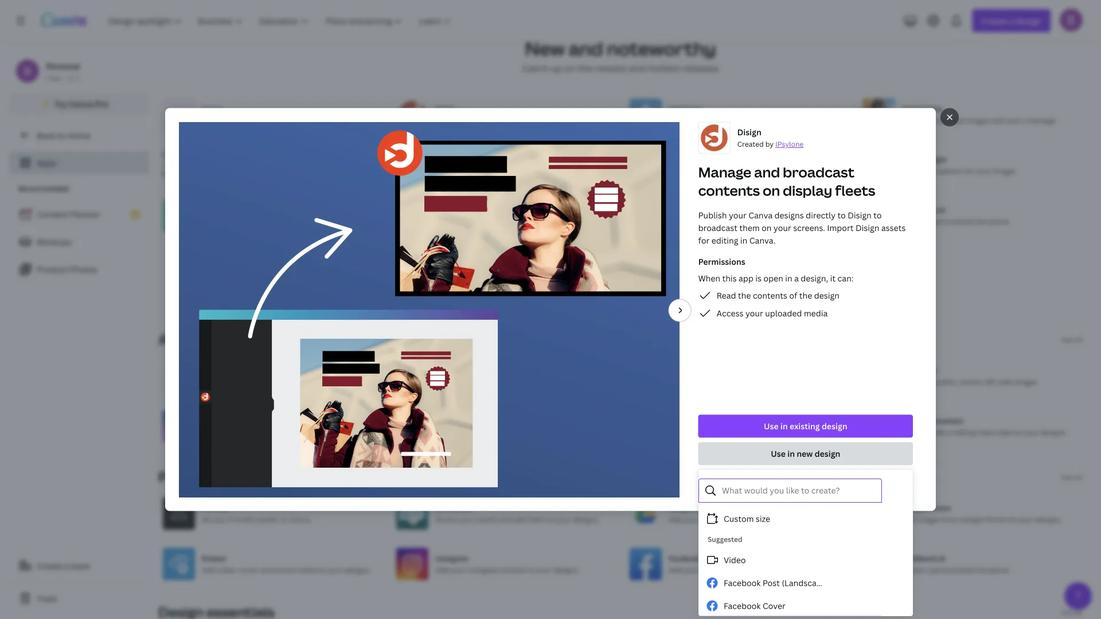 Task type: describe. For each thing, give the bounding box(es) containing it.
2 personalized from the top
[[932, 566, 974, 575]]

video,
[[217, 566, 237, 575]]

in inside permissions when this app is open in a design, it can:
[[786, 273, 793, 284]]

using inside by using this app, you agree to its terms & conditions and privacy policy
[[709, 471, 727, 481]]

instagram add your instagram photos to your designs.
[[436, 554, 580, 575]]

see all for productivity
[[1062, 473, 1084, 482]]

ai.
[[576, 377, 585, 387]]

to inside google photos add images from google photos to your designs.
[[1011, 515, 1018, 524]]

create inside button
[[37, 561, 62, 572]]

browse
[[501, 298, 534, 311]]

manage
[[699, 163, 752, 182]]

turn for turn sketches into realistic images
[[669, 428, 684, 437]]

to inside facebook add your facebook photos to your designs.
[[760, 566, 767, 575]]

just
[[1008, 116, 1020, 125]]

online
[[274, 566, 295, 575]]

image for generator
[[258, 377, 278, 387]]

canva inside button
[[69, 98, 93, 109]]

seamless
[[226, 166, 256, 176]]

designs inside publish your canva designs directly to disign to broadcast them on your screens. import disign assets for editing in canva.
[[775, 210, 804, 221]]

your inside image insight generate captions for your images
[[977, 166, 992, 176]]

artistic inside the reimagine create artistic variations of portrait photos
[[459, 166, 483, 176]]

directory
[[581, 298, 622, 311]]

text
[[304, 166, 317, 176]]

for inside image insight generate captions for your images
[[965, 166, 975, 176]]

add for facebook add your facebook photos to your designs.
[[669, 566, 683, 575]]

d-
[[903, 416, 911, 426]]

images inside hello qart create beautiful, artistic qr code images
[[1015, 377, 1038, 387]]

avatars by neiroai turn your designs into captivating videos with ai
[[669, 366, 829, 387]]

magic morph turn elements of your design into something extraordinary
[[436, 412, 583, 444]]

ai inside job and resume ai ai-powered resume/cv & cover letter builder
[[493, 205, 500, 215]]

3 see from the top
[[1062, 608, 1074, 617]]

and up newest
[[569, 36, 604, 61]]

builder
[[565, 217, 589, 226]]

on inside 'manage and broadcast contents on display fleets'
[[763, 181, 781, 200]]

back
[[37, 130, 55, 141]]

them inside explore them all browse the entire directory and get more out of canva
[[621, 273, 669, 298]]

disign up import
[[848, 210, 872, 221]]

media inside embed add video, music and online media to your designs.
[[297, 566, 317, 575]]

canva inside lottiefiles animate your canva designs with lottiefiles.
[[248, 217, 269, 226]]

image for to
[[711, 217, 731, 226]]

quality inside enhancer boost images quality & size
[[248, 428, 271, 437]]

ai- inside job and resume ai ai-powered resume/cv & cover letter builder
[[436, 217, 445, 226]]

imagen
[[202, 366, 227, 375]]

a inside d-id ai presenters instantly add a talking head video to your designs
[[948, 428, 952, 437]]

create inside patternedai create seamless patterns with text using ai
[[202, 166, 224, 176]]

krikey ai animate generate 3d animated talking avatars with krikey!
[[669, 155, 834, 176]]

manage and broadcast contents on display fleets
[[699, 163, 876, 200]]

and right newest
[[629, 62, 646, 74]]

explore
[[548, 273, 617, 298]]

1 childbook.ai from the top
[[903, 205, 946, 215]]

& inside enhancer boost images quality & size
[[273, 428, 277, 437]]

created
[[738, 139, 764, 149]]

1 personalized from the top
[[932, 217, 974, 226]]

to inside embed add video, music and online media to your designs.
[[319, 566, 326, 575]]

facebook post (landscape)
[[724, 578, 830, 589]]

solution
[[486, 116, 513, 125]]

digital
[[436, 116, 457, 125]]

import
[[828, 223, 854, 234]]

turn inside magic morph turn elements of your design into something extraordinary
[[436, 423, 451, 433]]

entire
[[553, 298, 579, 311]]

0 horizontal spatial frontify
[[202, 504, 229, 513]]

fleets
[[836, 181, 876, 200]]

its
[[801, 471, 809, 481]]

from inside imagen photorealistic ai image generator from google
[[314, 377, 330, 387]]

3 see all from the top
[[1062, 608, 1084, 617]]

extraordinary
[[436, 435, 481, 444]]

the down app
[[739, 290, 751, 301]]

0 vertical spatial drive
[[694, 504, 712, 513]]

uploaded
[[766, 308, 803, 319]]

in left existing
[[781, 421, 788, 432]]

with inside krikey ai animate generate 3d animated talking avatars with krikey!
[[795, 166, 809, 176]]

1 horizontal spatial access
[[717, 308, 744, 319]]

facebook for facebook post (landscape)
[[724, 578, 761, 589]]

and
[[450, 205, 463, 215]]

is
[[756, 273, 762, 284]]

canva. inside frontify all your frontify assets, in canva.
[[289, 515, 312, 524]]

the inside new and noteworthy catch up on the newest and hottest releases
[[578, 62, 593, 74]]

list for recommended
[[9, 203, 149, 281]]

products
[[283, 116, 313, 125]]

use for use in existing design
[[764, 421, 779, 432]]

canva inside publish your canva designs directly to disign to broadcast them on your screens. import disign assets for editing in canva.
[[749, 210, 773, 221]]

home
[[67, 130, 90, 141]]

post
[[763, 578, 780, 589]]

designs inside avatars by neiroai turn your designs into captivating videos with ai
[[703, 377, 728, 387]]

with inside avatars by neiroai turn your designs into captivating videos with ai
[[807, 377, 821, 387]]

d-id ai presenters instantly add a talking head video to your designs
[[903, 416, 1066, 437]]

with inside patternedai create seamless patterns with text using ai
[[288, 166, 302, 176]]

policy
[[725, 483, 745, 492]]

using inside patternedai create seamless patterns with text using ai
[[319, 166, 336, 176]]

embed add video, music and online media to your designs.
[[202, 554, 371, 575]]

the down design,
[[800, 290, 813, 301]]

add inside voiceover instantly add high quality voiceovers
[[700, 116, 713, 125]]

releases
[[683, 62, 719, 74]]

photos inside the instagram add your instagram photos to your designs.
[[502, 566, 526, 575]]

videos inside avatars by neiroai turn your designs into captivating videos with ai
[[783, 377, 805, 387]]

of inside the reimagine create artistic variations of portrait photos
[[519, 166, 526, 176]]

apps link
[[9, 152, 149, 174]]

generate
[[467, 377, 496, 387]]

by inside disign created by ipsylone
[[766, 139, 774, 149]]

recommended
[[18, 184, 69, 193]]

facebook post (landscape) link
[[699, 572, 878, 595]]

facebook for facebook cover
[[724, 601, 761, 612]]

them inside publish your canva designs directly to disign to broadcast them on your screens. import disign assets for editing in canva.
[[740, 223, 760, 234]]

instantly inside voiceover instantly add high quality voiceovers
[[669, 116, 699, 125]]

assets,
[[257, 515, 280, 524]]

artistic inside hello qart create beautiful, artistic qr code images
[[960, 377, 983, 387]]

enhancer boost images quality & size
[[202, 416, 291, 437]]

video inside soona pro photo and video for products
[[251, 116, 269, 125]]

to inside speedpaint convert any image to a speed drawing video
[[733, 217, 740, 226]]

can:
[[838, 273, 854, 284]]

turn for turn your designs into captivating videos with ai
[[669, 377, 684, 387]]

list for when this app is open in a design, it can:
[[699, 289, 914, 320]]

anime-
[[926, 116, 949, 125]]

ipsylone link
[[776, 139, 804, 149]]

size inside button
[[756, 514, 771, 525]]

it
[[831, 273, 836, 284]]

imagen photorealistic ai image generator from google
[[202, 366, 355, 387]]

powered inside job and resume ai ai-powered resume/cv & cover letter builder
[[445, 217, 474, 226]]

with inside anime style create anime-style images with just a message
[[992, 116, 1006, 125]]

& inside by using this app, you agree to its terms & conditions and privacy policy
[[833, 471, 837, 481]]

instantly inside magic media instantly generate images and videos with ai.
[[436, 377, 465, 387]]

your inside avatars by neiroai turn your designs into captivating videos with ai
[[686, 377, 701, 387]]

disign digital signage solution
[[436, 104, 513, 125]]

something
[[548, 423, 583, 433]]

and inside sharepoint access your assets and add them to your designs.
[[500, 515, 512, 524]]

& inside job and resume ai ai-powered resume/cv & cover letter builder
[[516, 217, 520, 226]]

•
[[63, 73, 65, 83]]

contents inside 'manage and broadcast contents on display fleets'
[[699, 181, 760, 200]]

0 vertical spatial media
[[804, 308, 828, 319]]

facebook add your facebook photos to your designs.
[[669, 554, 812, 575]]

apps
[[37, 158, 56, 168]]

mockups
[[37, 237, 72, 248]]

embed
[[202, 554, 225, 564]]

your inside d-id ai presenters instantly add a talking head video to your designs
[[1024, 428, 1040, 437]]

assets inside sharepoint access your assets and add them to your designs.
[[477, 515, 498, 524]]

add for d-id ai presenters instantly add a talking head video to your designs
[[934, 428, 947, 437]]

patternedai
[[202, 155, 242, 164]]

add for embed add video, music and online media to your designs.
[[202, 566, 215, 575]]

neiroai
[[706, 366, 732, 375]]

1 vertical spatial frontify
[[229, 515, 256, 524]]

your inside magic morph turn elements of your design into something extraordinary
[[493, 423, 508, 433]]

display
[[783, 181, 833, 200]]

broadcast inside publish your canva designs directly to disign to broadcast them on your screens. import disign assets for editing in canva.
[[699, 223, 738, 234]]

screens.
[[794, 223, 826, 234]]

this for app
[[723, 273, 737, 284]]

1 vertical spatial ai-
[[158, 330, 178, 349]]

create a team button
[[9, 555, 149, 578]]

generate inside image insight generate captions for your images
[[903, 166, 933, 176]]

captions
[[935, 166, 964, 176]]

all
[[202, 515, 211, 524]]

by inside avatars by neiroai turn your designs into captivating videos with ai
[[696, 366, 705, 375]]

in inside publish your canva designs directly to disign to broadcast them on your screens. import disign assets for editing in canva.
[[741, 235, 748, 246]]

explore them all browse the entire directory and get more out of canva
[[501, 273, 741, 311]]

designs inside lottiefiles animate your canva designs with lottiefiles.
[[270, 217, 296, 226]]

facebook cover link
[[699, 595, 878, 618]]

disign right import
[[856, 223, 880, 234]]

lottiefiles animate your canva designs with lottiefiles.
[[202, 205, 350, 226]]

voiceover instantly add high quality voiceovers
[[669, 104, 791, 125]]

design down it
[[815, 290, 840, 301]]

designs. for google drive add your google drive photos to your designs.
[[796, 515, 823, 524]]

into inside magic morph turn elements of your design into something extraordinary
[[534, 423, 547, 433]]

in inside frontify all your frontify assets, in canva.
[[282, 515, 288, 524]]

design,
[[801, 273, 829, 284]]

ai inside krikey ai animate generate 3d animated talking avatars with krikey!
[[692, 155, 699, 164]]

images inside google photos add images from google photos to your designs.
[[918, 515, 941, 524]]

see all button for ai-powered
[[1062, 334, 1084, 345]]

images inside enhancer boost images quality & size
[[223, 428, 246, 437]]

add for instagram add your instagram photos to your designs.
[[436, 566, 449, 575]]

out
[[685, 298, 700, 311]]

qart
[[922, 366, 938, 375]]

create inside hello qart create beautiful, artistic qr code images
[[903, 377, 925, 387]]

try canva pro
[[55, 98, 108, 109]]

2 childbook.ai from the top
[[903, 554, 946, 564]]

designs inside d-id ai presenters instantly add a talking head video to your designs
[[1041, 428, 1066, 437]]

a inside anime style create anime-style images with just a message
[[1022, 116, 1026, 125]]

photos inside google drive add your google drive photos to your designs.
[[746, 515, 769, 524]]

on inside publish your canva designs directly to disign to broadcast them on your screens. import disign assets for editing in canva.
[[762, 223, 772, 234]]

disign inside disign digital signage solution
[[436, 104, 456, 114]]

any
[[698, 217, 710, 226]]

1 horizontal spatial cover
[[763, 601, 786, 612]]

ai inside imagen photorealistic ai image generator from google
[[250, 377, 257, 387]]

get
[[643, 298, 657, 311]]

1 storybook from the top
[[976, 217, 1010, 226]]

google inside imagen photorealistic ai image generator from google
[[332, 377, 355, 387]]

to inside d-id ai presenters instantly add a talking head video to your designs
[[1016, 428, 1023, 437]]

resume
[[465, 205, 492, 215]]

1 vertical spatial instagram
[[468, 566, 501, 575]]

existing
[[790, 421, 820, 432]]

reimagine create artistic variations of portrait photos
[[436, 155, 578, 176]]

lottiefiles.
[[313, 217, 350, 226]]



Task type: locate. For each thing, give the bounding box(es) containing it.
your
[[977, 166, 992, 176], [729, 210, 747, 221], [231, 217, 246, 226], [774, 223, 792, 234], [746, 308, 764, 319], [686, 377, 701, 387], [493, 423, 508, 433], [1024, 428, 1040, 437], [212, 515, 227, 524], [460, 515, 476, 524], [556, 515, 571, 524], [684, 515, 699, 524], [780, 515, 795, 524], [1019, 515, 1035, 524], [328, 566, 343, 575], [451, 566, 466, 575], [536, 566, 551, 575], [684, 566, 699, 575], [768, 566, 784, 575]]

0 vertical spatial video
[[251, 116, 269, 125]]

add inside sharepoint access your assets and add them to your designs.
[[514, 515, 527, 524]]

designs.
[[573, 515, 600, 524], [796, 515, 823, 524], [1036, 515, 1063, 524], [344, 566, 371, 575], [553, 566, 580, 575], [785, 566, 812, 575]]

see all for ai-powered
[[1062, 335, 1084, 344]]

1 vertical spatial quality
[[248, 428, 271, 437]]

video
[[798, 217, 817, 226], [724, 555, 746, 566]]

1 see from the top
[[1062, 335, 1074, 344]]

0 vertical spatial on
[[565, 62, 576, 74]]

animate
[[700, 155, 728, 164], [202, 217, 230, 226]]

pro down the soona
[[202, 116, 213, 125]]

0 horizontal spatial by
[[696, 366, 705, 375]]

on down avatars
[[763, 181, 781, 200]]

1 vertical spatial see all
[[1062, 473, 1084, 482]]

disign inside disign created by ipsylone
[[738, 127, 762, 138]]

and inside explore them all browse the entire directory and get more out of canva
[[624, 298, 641, 311]]

trash link
[[9, 588, 149, 611]]

instantly down the media at the bottom of the page
[[436, 377, 465, 387]]

into left something
[[534, 423, 547, 433]]

quality inside voiceover instantly add high quality voiceovers
[[731, 116, 754, 125]]

designs. inside the instagram add your instagram photos to your designs.
[[553, 566, 580, 575]]

custom size
[[724, 514, 771, 525]]

in
[[741, 235, 748, 246], [786, 273, 793, 284], [781, 421, 788, 432], [788, 449, 795, 460], [282, 515, 288, 524]]

2 vertical spatial see all button
[[1062, 607, 1084, 619]]

0 vertical spatial video
[[798, 217, 817, 226]]

0 vertical spatial instagram
[[436, 554, 469, 564]]

talking left avatars
[[745, 166, 767, 176]]

photos
[[70, 264, 97, 275], [928, 504, 952, 513], [985, 515, 1009, 524]]

& right terms
[[833, 471, 837, 481]]

size inside enhancer boost images quality & size
[[279, 428, 291, 437]]

see all button for productivity
[[1062, 472, 1084, 483]]

1 horizontal spatial for
[[699, 235, 710, 246]]

pro
[[95, 98, 108, 109], [202, 116, 213, 125]]

job
[[436, 205, 448, 215]]

a inside button
[[64, 561, 69, 572]]

to inside by using this app, you agree to its terms & conditions and privacy policy
[[792, 471, 799, 481]]

0 horizontal spatial add
[[514, 515, 527, 524]]

pro inside soona pro photo and video for products
[[202, 116, 213, 125]]

storybook
[[976, 217, 1010, 226], [976, 566, 1010, 575]]

resume/cv
[[476, 217, 514, 226]]

and right generate
[[522, 377, 535, 387]]

animated
[[712, 166, 744, 176]]

top level navigation element
[[101, 9, 461, 32]]

0 vertical spatial storybook
[[976, 217, 1010, 226]]

broadcast inside 'manage and broadcast contents on display fleets'
[[783, 163, 855, 182]]

&
[[516, 217, 520, 226], [273, 428, 277, 437], [833, 471, 837, 481]]

1 vertical spatial personalized
[[932, 566, 974, 575]]

1 see all button from the top
[[1062, 334, 1084, 345]]

avatars
[[769, 166, 793, 176]]

use in new design button
[[699, 443, 914, 466]]

instantly inside d-id ai presenters instantly add a talking head video to your designs
[[903, 428, 932, 437]]

the left newest
[[578, 62, 593, 74]]

size right custom
[[756, 514, 771, 525]]

1 vertical spatial powered
[[178, 330, 239, 349]]

1 horizontal spatial using
[[709, 471, 727, 481]]

0 vertical spatial pro
[[95, 98, 108, 109]]

you
[[758, 471, 771, 481]]

1 vertical spatial image
[[258, 377, 278, 387]]

access your uploaded media
[[717, 308, 828, 319]]

message
[[1028, 116, 1056, 125]]

2 vertical spatial them
[[528, 515, 546, 524]]

noteworthy
[[607, 36, 716, 61]]

personal
[[46, 61, 80, 71]]

canva down 'manage and broadcast contents on display fleets'
[[749, 210, 773, 221]]

designs. for google photos add images from google photos to your designs.
[[1036, 515, 1063, 524]]

0 vertical spatial personalized
[[932, 217, 974, 226]]

What would you like to create? search field
[[723, 480, 875, 502]]

instantly down id
[[903, 428, 932, 437]]

on right up
[[565, 62, 576, 74]]

a inside speedpaint convert any image to a speed drawing video
[[741, 217, 745, 226]]

0 horizontal spatial pro
[[95, 98, 108, 109]]

see for ai-powered
[[1062, 335, 1074, 344]]

all inside explore them all browse the entire directory and get more out of canva
[[673, 273, 694, 298]]

add up the instagram add your instagram photos to your designs.
[[514, 515, 527, 524]]

from
[[314, 377, 330, 387], [943, 515, 959, 524]]

2 vertical spatial &
[[833, 471, 837, 481]]

designs. for sharepoint access your assets and add them to your designs.
[[573, 515, 600, 524]]

and inside 'manage and broadcast contents on display fleets'
[[755, 163, 781, 182]]

1 horizontal spatial assets
[[882, 223, 906, 234]]

1 vertical spatial media
[[297, 566, 317, 575]]

0 vertical spatial for
[[271, 116, 281, 125]]

planner
[[70, 209, 100, 220]]

1 vertical spatial &
[[273, 428, 277, 437]]

2 vertical spatial see all
[[1062, 608, 1084, 617]]

add for sharepoint access your assets and add them to your designs.
[[514, 515, 527, 524]]

video inside d-id ai presenters instantly add a talking head video to your designs
[[996, 428, 1014, 437]]

magic for instantly
[[436, 366, 455, 375]]

assets up the instagram add your instagram photos to your designs.
[[477, 515, 498, 524]]

videos inside magic media instantly generate images and videos with ai.
[[537, 377, 559, 387]]

mockups link
[[9, 231, 149, 254]]

1 vertical spatial instantly
[[436, 377, 465, 387]]

video right photo
[[251, 116, 269, 125]]

facebook cover
[[724, 601, 786, 612]]

1 vertical spatial photos
[[928, 504, 952, 513]]

1 horizontal spatial generate
[[903, 166, 933, 176]]

0 horizontal spatial from
[[314, 377, 330, 387]]

0 vertical spatial talking
[[745, 166, 767, 176]]

portrait
[[527, 166, 553, 176]]

add
[[669, 515, 683, 524], [903, 515, 916, 524], [202, 566, 215, 575], [436, 566, 449, 575], [669, 566, 683, 575]]

image right any
[[711, 217, 731, 226]]

turn up extraordinary
[[436, 423, 451, 433]]

and right conditions
[[877, 471, 889, 481]]

1 vertical spatial see all button
[[1062, 472, 1084, 483]]

3 see all button from the top
[[1062, 607, 1084, 619]]

the left entire
[[536, 298, 551, 311]]

broadcast down publish
[[699, 223, 738, 234]]

0 vertical spatial childbook.ai
[[903, 205, 946, 215]]

talking left head
[[954, 428, 976, 437]]

0 horizontal spatial them
[[528, 515, 546, 524]]

1 vertical spatial them
[[621, 273, 669, 298]]

this inside permissions when this app is open in a design, it can:
[[723, 273, 737, 284]]

1 see all from the top
[[1062, 335, 1084, 344]]

add inside google photos add images from google photos to your designs.
[[903, 515, 916, 524]]

1 vertical spatial contents
[[753, 290, 788, 301]]

image insight generate captions for your images
[[903, 155, 1017, 176]]

1 childbook.ai create a personalized storybook from the top
[[903, 205, 1010, 226]]

frontify left assets, at the bottom of the page
[[229, 515, 256, 524]]

video down suggested
[[724, 555, 746, 566]]

google photos add images from google photos to your designs.
[[903, 504, 1063, 524]]

2 vertical spatial photos
[[985, 515, 1009, 524]]

media right the online
[[297, 566, 317, 575]]

to inside sharepoint access your assets and add them to your designs.
[[547, 515, 555, 524]]

of inside magic morph turn elements of your design into something extraordinary
[[485, 423, 492, 433]]

with inside magic media instantly generate images and videos with ai.
[[560, 377, 575, 387]]

0 vertical spatial image
[[711, 217, 731, 226]]

cover down facebook post (landscape)
[[763, 601, 786, 612]]

boost
[[202, 428, 222, 437]]

image inside imagen photorealistic ai image generator from google
[[258, 377, 278, 387]]

2 see all from the top
[[1062, 473, 1084, 482]]

add inside embed add video, music and online media to your designs.
[[202, 566, 215, 575]]

frontify up the all
[[202, 504, 229, 513]]

size
[[279, 428, 291, 437], [756, 514, 771, 525]]

pro up the back to home link
[[95, 98, 108, 109]]

cover
[[522, 217, 542, 226], [763, 601, 786, 612]]

for inside soona pro photo and video for products
[[271, 116, 281, 125]]

photos for product
[[70, 264, 97, 275]]

magic inside magic morph turn elements of your design into something extraordinary
[[436, 412, 455, 421]]

to
[[694, 416, 701, 426]]

designs. inside embed add video, music and online media to your designs.
[[344, 566, 371, 575]]

krikey
[[669, 155, 690, 164]]

with left lottiefiles.
[[297, 217, 312, 226]]

disign up "created"
[[738, 127, 762, 138]]

1 vertical spatial storybook
[[976, 566, 1010, 575]]

1 horizontal spatial video
[[996, 428, 1014, 437]]

the
[[578, 62, 593, 74], [739, 290, 751, 301], [800, 290, 813, 301], [536, 298, 551, 311]]

contents down open
[[753, 290, 788, 301]]

0 vertical spatial access
[[717, 308, 744, 319]]

access
[[717, 308, 744, 319], [436, 515, 459, 524]]

photos inside product photos link
[[70, 264, 97, 275]]

using up 'privacy policy' link
[[709, 471, 727, 481]]

sketch
[[669, 416, 692, 426]]

ai right krikey
[[692, 155, 699, 164]]

hottest
[[648, 62, 681, 74]]

quality right high
[[731, 116, 754, 125]]

2 horizontal spatial photos
[[985, 515, 1009, 524]]

sketches
[[686, 428, 715, 437]]

your inside lottiefiles animate your canva designs with lottiefiles.
[[231, 217, 246, 226]]

cover left letter
[[522, 217, 542, 226]]

by left neiroai
[[696, 366, 705, 375]]

use up agree
[[771, 449, 786, 460]]

1 vertical spatial childbook.ai
[[903, 554, 946, 564]]

1 horizontal spatial image
[[711, 217, 731, 226]]

contents down animated
[[699, 181, 760, 200]]

1 horizontal spatial photos
[[928, 504, 952, 513]]

0 horizontal spatial broadcast
[[699, 223, 738, 234]]

directly
[[806, 210, 836, 221]]

new
[[525, 36, 565, 61]]

and right music
[[260, 566, 273, 575]]

ai inside avatars by neiroai turn your designs into captivating videos with ai
[[823, 377, 829, 387]]

up
[[551, 62, 562, 74]]

turn down sketch
[[669, 428, 684, 437]]

magic left the media at the bottom of the page
[[436, 366, 455, 375]]

access inside sharepoint access your assets and add them to your designs.
[[436, 515, 459, 524]]

job and resume ai ai-powered resume/cv & cover letter builder
[[436, 205, 589, 226]]

and
[[569, 36, 604, 61], [629, 62, 646, 74], [237, 116, 249, 125], [755, 163, 781, 182], [624, 298, 641, 311], [522, 377, 535, 387], [877, 471, 889, 481], [500, 515, 512, 524], [260, 566, 273, 575]]

ai right text on the left of page
[[338, 166, 344, 176]]

2 childbook.ai create a personalized storybook from the top
[[903, 554, 1010, 575]]

into down neiroai
[[730, 377, 743, 387]]

photos inside the reimagine create artistic variations of portrait photos
[[555, 166, 578, 176]]

& down imagen photorealistic ai image generator from google
[[273, 428, 277, 437]]

0 horizontal spatial powered
[[178, 330, 239, 349]]

list containing read the contents of the design
[[699, 289, 914, 320]]

2 vertical spatial instantly
[[903, 428, 932, 437]]

video right the drawing
[[798, 217, 817, 226]]

1 horizontal spatial video
[[798, 217, 817, 226]]

generate inside krikey ai animate generate 3d animated talking avatars with krikey!
[[669, 166, 700, 176]]

powered down the and
[[445, 217, 474, 226]]

ai up use in existing design dropdown button
[[823, 377, 829, 387]]

0 horizontal spatial image
[[258, 377, 278, 387]]

0 vertical spatial see all button
[[1062, 334, 1084, 345]]

0 vertical spatial animate
[[700, 155, 728, 164]]

elements
[[452, 423, 483, 433]]

2 magic from the top
[[436, 412, 455, 421]]

morph
[[457, 412, 479, 421]]

create inside the reimagine create artistic variations of portrait photos
[[436, 166, 458, 176]]

high
[[715, 116, 729, 125]]

add inside d-id ai presenters instantly add a talking head video to your designs
[[934, 428, 947, 437]]

0 vertical spatial childbook.ai create a personalized storybook
[[903, 205, 1010, 226]]

2 vertical spatial add
[[514, 515, 527, 524]]

0 vertical spatial assets
[[882, 223, 906, 234]]

google drive add your google drive photos to your designs.
[[669, 504, 823, 524]]

with left ai.
[[560, 377, 575, 387]]

ai up resume/cv on the top left of the page
[[493, 205, 500, 215]]

1 vertical spatial see
[[1062, 473, 1074, 482]]

designs. inside google photos add images from google photos to your designs.
[[1036, 515, 1063, 524]]

into left the realistic
[[717, 428, 730, 437]]

video inside speedpaint convert any image to a speed drawing video
[[798, 217, 817, 226]]

1 magic from the top
[[436, 366, 455, 375]]

media
[[804, 308, 828, 319], [297, 566, 317, 575]]

and inside by using this app, you agree to its terms & conditions and privacy policy
[[877, 471, 889, 481]]

animate up 3d
[[700, 155, 728, 164]]

design right 'new'
[[815, 449, 841, 460]]

1 horizontal spatial &
[[516, 217, 520, 226]]

use in existing design
[[764, 421, 848, 432]]

style
[[949, 116, 966, 125]]

to inside the instagram add your instagram photos to your designs.
[[528, 566, 535, 575]]

style
[[926, 104, 943, 114]]

life
[[703, 416, 716, 426]]

them left the drawing
[[740, 223, 760, 234]]

turn inside avatars by neiroai turn your designs into captivating videos with ai
[[669, 377, 684, 387]]

canva inside explore them all browse the entire directory and get more out of canva
[[714, 298, 741, 311]]

0 vertical spatial magic
[[436, 366, 455, 375]]

2 vertical spatial for
[[699, 235, 710, 246]]

canva down patterns
[[248, 217, 269, 226]]

your inside google photos add images from google photos to your designs.
[[1019, 515, 1035, 524]]

with inside lottiefiles animate your canva designs with lottiefiles.
[[297, 217, 312, 226]]

1 horizontal spatial from
[[943, 515, 959, 524]]

0 vertical spatial &
[[516, 217, 520, 226]]

0 vertical spatial ai-
[[436, 217, 445, 226]]

sharepoint
[[436, 504, 473, 513]]

2 see all button from the top
[[1062, 472, 1084, 483]]

in right editing
[[741, 235, 748, 246]]

1 horizontal spatial drive
[[726, 515, 744, 524]]

1 vertical spatial magic
[[436, 412, 455, 421]]

2 horizontal spatial for
[[965, 166, 975, 176]]

in right assets, at the bottom of the page
[[282, 515, 288, 524]]

0 vertical spatial by
[[766, 139, 774, 149]]

pro inside the try canva pro button
[[95, 98, 108, 109]]

2 storybook from the top
[[976, 566, 1010, 575]]

patternedai create seamless patterns with text using ai
[[202, 155, 344, 176]]

0 horizontal spatial drive
[[694, 504, 712, 513]]

frontify all your frontify assets, in canva.
[[202, 504, 312, 524]]

magic inside magic media instantly generate images and videos with ai.
[[436, 366, 455, 375]]

talking inside d-id ai presenters instantly add a talking head video to your designs
[[954, 428, 976, 437]]

and down "created"
[[755, 163, 781, 182]]

1 horizontal spatial them
[[621, 273, 669, 298]]

magic media instantly generate images and videos with ai.
[[436, 366, 585, 387]]

frontify
[[202, 504, 229, 513], [229, 515, 256, 524]]

media right uploaded
[[804, 308, 828, 319]]

this up "policy" on the right bottom of page
[[728, 471, 741, 481]]

krikey!
[[811, 166, 834, 176]]

them inside sharepoint access your assets and add them to your designs.
[[528, 515, 546, 524]]

generate down krikey
[[669, 166, 700, 176]]

list containing content planner
[[9, 203, 149, 281]]

canva down when on the right top of page
[[714, 298, 741, 311]]

0 horizontal spatial list
[[9, 203, 149, 281]]

1 vertical spatial video
[[724, 555, 746, 566]]

ai right photorealistic
[[250, 377, 257, 387]]

0 vertical spatial list
[[9, 203, 149, 281]]

hello
[[903, 366, 921, 375]]

into inside sketch to life turn sketches into realistic images
[[717, 428, 730, 437]]

add down presenters
[[934, 428, 947, 437]]

0 horizontal spatial cover
[[522, 217, 542, 226]]

image left generator
[[258, 377, 278, 387]]

assets right import
[[882, 223, 906, 234]]

1 videos from the left
[[537, 377, 559, 387]]

childbook.ai create a personalized storybook down google photos add images from google photos to your designs.
[[903, 554, 1010, 575]]

this inside by using this app, you agree to its terms & conditions and privacy policy
[[728, 471, 741, 481]]

1 horizontal spatial list
[[699, 289, 914, 320]]

1 vertical spatial assets
[[477, 515, 498, 524]]

videos
[[537, 377, 559, 387], [783, 377, 805, 387]]

photos for google
[[928, 504, 952, 513]]

anime
[[903, 104, 924, 114]]

2 videos from the left
[[783, 377, 805, 387]]

add left high
[[700, 116, 713, 125]]

to inside google drive add your google drive photos to your designs.
[[771, 515, 778, 524]]

broadcast down ipsylone link
[[783, 163, 855, 182]]

photos inside facebook add your facebook photos to your designs.
[[735, 566, 758, 575]]

1 horizontal spatial frontify
[[229, 515, 256, 524]]

2 see from the top
[[1062, 473, 1074, 482]]

1 horizontal spatial artistic
[[960, 377, 983, 387]]

1 vertical spatial by
[[696, 366, 705, 375]]

create inside anime style create anime-style images with just a message
[[903, 116, 925, 125]]

images inside magic media instantly generate images and videos with ai.
[[498, 377, 521, 387]]

1 vertical spatial use
[[771, 449, 786, 460]]

1 vertical spatial drive
[[726, 515, 744, 524]]

with left text on the left of page
[[288, 166, 302, 176]]

2 horizontal spatial add
[[934, 428, 947, 437]]

1 vertical spatial canva.
[[289, 515, 312, 524]]

and left get
[[624, 298, 641, 311]]

0 horizontal spatial videos
[[537, 377, 559, 387]]

drive up suggested
[[726, 515, 744, 524]]

design left something
[[510, 423, 532, 433]]

facebook
[[669, 554, 701, 564], [701, 566, 733, 575], [724, 578, 761, 589], [724, 601, 761, 612]]

by using this app, you agree to its terms & conditions and privacy policy
[[699, 471, 889, 492]]

assets inside publish your canva designs directly to disign to broadcast them on your screens. import disign assets for editing in canva.
[[882, 223, 906, 234]]

facebook for facebook add your facebook photos to your designs.
[[669, 554, 701, 564]]

1 vertical spatial using
[[709, 471, 727, 481]]

product photos link
[[9, 258, 149, 281]]

designs. for embed add video, music and online media to your designs.
[[344, 566, 371, 575]]

images inside anime style create anime-style images with just a message
[[967, 116, 990, 125]]

videos left ai.
[[537, 377, 559, 387]]

add inside google drive add your google drive photos to your designs.
[[669, 515, 683, 524]]

quality
[[731, 116, 754, 125], [248, 428, 271, 437]]

2 generate from the left
[[903, 166, 933, 176]]

in left 'new'
[[788, 449, 795, 460]]

1 horizontal spatial pro
[[202, 116, 213, 125]]

content planner link
[[9, 203, 149, 226]]

and inside magic media instantly generate images and videos with ai.
[[522, 377, 535, 387]]

1 generate from the left
[[669, 166, 700, 176]]

and inside embed add video, music and online media to your designs.
[[260, 566, 273, 575]]

cover inside job and resume ai ai-powered resume/cv & cover letter builder
[[522, 217, 542, 226]]

0 horizontal spatial animate
[[202, 217, 230, 226]]

in right open
[[786, 273, 793, 284]]

0 vertical spatial see
[[1062, 335, 1074, 344]]

0 vertical spatial size
[[279, 428, 291, 437]]

back to home link
[[9, 124, 149, 147]]

images inside image insight generate captions for your images
[[994, 166, 1017, 176]]

1 vertical spatial artistic
[[960, 377, 983, 387]]

and up the instagram add your instagram photos to your designs.
[[500, 515, 512, 524]]

1 vertical spatial list
[[699, 289, 914, 320]]

generate down image
[[903, 166, 933, 176]]

see for productivity
[[1062, 473, 1074, 482]]

designs. inside facebook add your facebook photos to your designs.
[[785, 566, 812, 575]]

for inside publish your canva designs directly to disign to broadcast them on your screens. import disign assets for editing in canva.
[[699, 235, 710, 246]]

for left products
[[271, 116, 281, 125]]

publish your canva designs directly to disign to broadcast them on your screens. import disign assets for editing in canva.
[[699, 210, 906, 246]]

childbook.ai
[[903, 205, 946, 215], [903, 554, 946, 564]]

ai right id
[[920, 416, 927, 426]]

using right text on the left of page
[[319, 166, 336, 176]]

0 horizontal spatial instantly
[[436, 377, 465, 387]]

from inside google photos add images from google photos to your designs.
[[943, 515, 959, 524]]

them up the instagram add your instagram photos to your designs.
[[528, 515, 546, 524]]

by right "created"
[[766, 139, 774, 149]]

list
[[9, 203, 149, 281], [699, 289, 914, 320]]

quality right boost
[[248, 428, 271, 437]]

ai
[[692, 155, 699, 164], [338, 166, 344, 176], [493, 205, 500, 215], [250, 377, 257, 387], [823, 377, 829, 387], [920, 416, 927, 426]]

image inside speedpaint convert any image to a speed drawing video
[[711, 217, 731, 226]]

animate inside lottiefiles animate your canva designs with lottiefiles.
[[202, 217, 230, 226]]

this for app,
[[728, 471, 741, 481]]

sketch to life turn sketches into realistic images
[[669, 416, 783, 437]]

head
[[977, 428, 994, 437]]

(landscape)
[[782, 578, 830, 589]]

for right captions
[[965, 166, 975, 176]]

animate inside krikey ai animate generate 3d animated talking avatars with krikey!
[[700, 155, 728, 164]]

disign
[[436, 104, 456, 114], [738, 127, 762, 138], [848, 210, 872, 221], [856, 223, 880, 234]]

use inside use in existing design dropdown button
[[764, 421, 779, 432]]

instantly down voiceover
[[669, 116, 699, 125]]

1 horizontal spatial instantly
[[669, 116, 699, 125]]

avatars
[[669, 366, 695, 375]]

photorealistic
[[202, 377, 248, 387]]

0 vertical spatial see all
[[1062, 335, 1084, 344]]

of left portrait
[[519, 166, 526, 176]]

artistic
[[459, 166, 483, 176], [960, 377, 983, 387]]

size down generator
[[279, 428, 291, 437]]

your inside embed add video, music and online media to your designs.
[[328, 566, 343, 575]]

0 vertical spatial quality
[[731, 116, 754, 125]]

a inside permissions when this app is open in a design, it can:
[[795, 273, 799, 284]]

on
[[565, 62, 576, 74], [763, 181, 781, 200], [762, 223, 772, 234]]

1 vertical spatial pro
[[202, 116, 213, 125]]

canva. inside publish your canva designs directly to disign to broadcast them on your screens. import disign assets for editing in canva.
[[750, 235, 776, 246]]

voiceover
[[669, 104, 703, 114]]

id
[[911, 416, 918, 426]]

try
[[55, 98, 67, 109]]

with left just
[[992, 116, 1006, 125]]

with up use in existing design dropdown button
[[807, 377, 821, 387]]

magic for turn
[[436, 412, 455, 421]]

images inside sketch to life turn sketches into realistic images
[[759, 428, 783, 437]]

1 vertical spatial add
[[934, 428, 947, 437]]

on inside new and noteworthy catch up on the newest and hottest releases
[[565, 62, 576, 74]]

product
[[37, 264, 68, 275]]

canva. down speed
[[750, 235, 776, 246]]

& right resume/cv on the top left of the page
[[516, 217, 520, 226]]

design right existing
[[822, 421, 848, 432]]

turn down avatars at the bottom of page
[[669, 377, 684, 387]]

video right head
[[996, 428, 1014, 437]]

1 horizontal spatial videos
[[783, 377, 805, 387]]

use for use in new design
[[771, 449, 786, 460]]

1 horizontal spatial powered
[[445, 217, 474, 226]]

drive down privacy
[[694, 504, 712, 513]]

privacy policy link
[[699, 483, 745, 492]]



Task type: vqa. For each thing, say whether or not it's contained in the screenshot.


